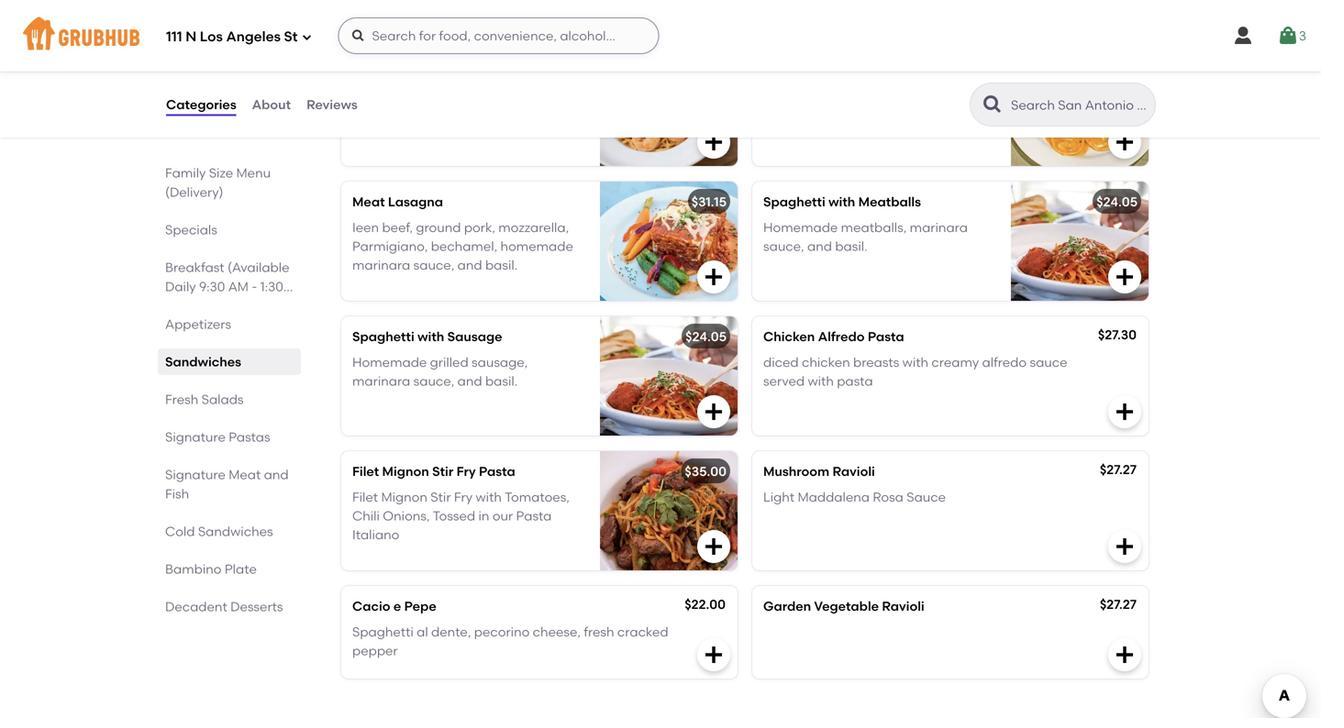 Task type: vqa. For each thing, say whether or not it's contained in the screenshot.
SEA TAC MARATHON image
no



Task type: locate. For each thing, give the bounding box(es) containing it.
filet
[[352, 464, 379, 479], [352, 490, 378, 505]]

fresh
[[584, 625, 614, 640]]

marinara down spaghetti with sausage
[[352, 373, 410, 389]]

mignon inside filet mignon stir fry with tomatoes, chili onions, tossed in our pasta italiano
[[381, 490, 428, 505]]

1 vertical spatial sandwiches
[[198, 524, 273, 540]]

0 horizontal spatial meat
[[229, 467, 261, 483]]

light
[[763, 490, 795, 505]]

homemade for marinara
[[352, 355, 427, 370]]

1 vertical spatial basil.
[[485, 257, 518, 273]]

mushrooms,
[[476, 104, 552, 119]]

2 filet from the top
[[352, 490, 378, 505]]

spaghetti with sausage image
[[600, 316, 738, 436]]

meat inside signature meat and fish
[[229, 467, 261, 483]]

homemade meatballs, marinara sauce, and basil.
[[763, 220, 968, 254]]

with up the in
[[476, 490, 502, 505]]

-
[[252, 279, 257, 295]]

diced
[[763, 355, 799, 370]]

0 vertical spatial mignon
[[382, 464, 429, 479]]

cold
[[165, 524, 195, 540]]

specials
[[165, 222, 217, 238]]

garlic,
[[424, 122, 463, 138]]

diced chicken breasts with creamy alfredo sauce served with pasta
[[763, 355, 1068, 389]]

basil. inside homemade grilled sausage, marinara sauce, and basil.
[[485, 373, 518, 389]]

size
[[209, 165, 233, 181]]

1 vertical spatial marinara
[[352, 257, 410, 273]]

0 vertical spatial sauce,
[[763, 239, 804, 254]]

2 vertical spatial spaghetti
[[352, 625, 414, 640]]

garden
[[763, 599, 811, 614]]

sandwiches
[[165, 354, 241, 370], [198, 524, 273, 540]]

Search San Antonio Winery Los Angeles search field
[[1009, 96, 1150, 114]]

1 horizontal spatial $24.05
[[1097, 194, 1138, 210]]

appetizers
[[165, 317, 231, 332]]

signature pastas inside tab
[[165, 429, 270, 445]]

2 vertical spatial basil.
[[485, 373, 518, 389]]

ravioli up light maddalena rosa sauce
[[833, 464, 875, 479]]

marinara down parmigiano,
[[352, 257, 410, 273]]

spaghetti up homemade grilled sausage, marinara sauce, and basil.
[[352, 329, 415, 344]]

basil.
[[835, 239, 868, 254], [485, 257, 518, 273], [485, 373, 518, 389]]

signature pastas up linguini with scampi
[[338, 4, 503, 27]]

signature down fresh salads at the left bottom of page
[[165, 429, 226, 445]]

appetizers tab
[[165, 315, 294, 334]]

signature pastas down salads
[[165, 429, 270, 445]]

1 vertical spatial pastas
[[229, 429, 270, 445]]

fry
[[457, 464, 476, 479], [454, 490, 473, 505]]

and down bechamel,
[[458, 257, 482, 273]]

and down grilled
[[458, 373, 482, 389]]

our
[[493, 508, 513, 524]]

grilled
[[430, 355, 469, 370]]

1 vertical spatial $35.00
[[685, 464, 727, 479]]

chicken
[[802, 355, 850, 370]]

filet mignon stir fry with tomatoes, chili onions, tossed in our pasta italiano
[[352, 490, 570, 543]]

about
[[252, 97, 291, 112]]

svg image for diced chicken breasts with creamy alfredo sauce served with pasta
[[1114, 401, 1136, 423]]

fry for pasta
[[457, 464, 476, 479]]

creamy
[[932, 355, 979, 370]]

categories button
[[165, 72, 237, 138]]

cacio
[[352, 599, 390, 614]]

basil. down sausage,
[[485, 373, 518, 389]]

2 vertical spatial sauce,
[[413, 373, 454, 389]]

homemade down spaghetti with sausage
[[352, 355, 427, 370]]

signature
[[338, 4, 432, 27], [165, 429, 226, 445], [165, 467, 226, 483]]

$35.00 left lobster
[[685, 59, 727, 75]]

1 vertical spatial mignon
[[381, 490, 428, 505]]

1 vertical spatial ravioli
[[833, 464, 875, 479]]

meat lasagna image
[[600, 182, 738, 301]]

1 vertical spatial stir
[[431, 490, 451, 505]]

0 vertical spatial homemade
[[763, 220, 838, 236]]

$27.27 for spaghetti al dente, pecorino cheese, fresh cracked pepper
[[1100, 597, 1137, 612]]

2 vertical spatial marinara
[[352, 373, 410, 389]]

1 vertical spatial fry
[[454, 490, 473, 505]]

pastas up scampi
[[436, 4, 503, 27]]

$35.00 for lobster
[[685, 59, 727, 75]]

signature pastas
[[338, 4, 503, 27], [165, 429, 270, 445]]

1 vertical spatial signature pastas
[[165, 429, 270, 445]]

Search for food, convenience, alcohol... search field
[[338, 17, 659, 54]]

sauce, inside ieen beef, ground pork, mozzarella, parmigiano, bechamel, homemade marinara sauce, and basil.
[[413, 257, 454, 273]]

svg image for spaghetti al dente, pecorino cheese, fresh cracked pepper
[[703, 644, 725, 666]]

$24.05 for homemade meatballs, marinara sauce, and basil.
[[1097, 194, 1138, 210]]

ravioli
[[814, 59, 857, 75], [833, 464, 875, 479], [882, 599, 925, 614]]

homemade inside homemade grilled sausage, marinara sauce, and basil.
[[352, 355, 427, 370]]

about button
[[251, 72, 292, 138]]

mignon for filet mignon stir fry with tomatoes, chili onions, tossed in our pasta italiano
[[381, 490, 428, 505]]

spaghetti up 'homemade meatballs, marinara sauce, and basil.'
[[763, 194, 826, 210]]

spaghetti for homemade grilled sausage, marinara sauce, and basil.
[[352, 329, 415, 344]]

stir
[[432, 464, 453, 479], [431, 490, 451, 505]]

1 horizontal spatial pasta
[[516, 508, 552, 524]]

lobster
[[763, 59, 811, 75]]

0 vertical spatial pastas
[[436, 4, 503, 27]]

pasta up breasts
[[868, 329, 904, 344]]

daily
[[165, 279, 196, 295]]

sandwiches up fresh salads at the left bottom of page
[[165, 354, 241, 370]]

0 vertical spatial filet
[[352, 464, 379, 479]]

$27.27 for filet mignon stir fry with tomatoes, chili onions, tossed in our pasta italiano
[[1100, 462, 1137, 478]]

fry inside filet mignon stir fry with tomatoes, chili onions, tossed in our pasta italiano
[[454, 490, 473, 505]]

0 horizontal spatial pastas
[[229, 429, 270, 445]]

spaghetti
[[763, 194, 826, 210], [352, 329, 415, 344], [352, 625, 414, 640]]

sandwiches inside tab
[[198, 524, 273, 540]]

meat
[[352, 194, 385, 210], [229, 467, 261, 483]]

and inside ieen beef, ground pork, mozzarella, parmigiano, bechamel, homemade marinara sauce, and basil.
[[458, 257, 482, 273]]

fry up filet mignon stir fry with tomatoes, chili onions, tossed in our pasta italiano in the left bottom of the page
[[457, 464, 476, 479]]

svg image inside 3 button
[[1277, 25, 1299, 47]]

bechamel,
[[431, 239, 497, 254]]

signature up fish
[[165, 467, 226, 483]]

garden vegetable ravioli
[[763, 599, 925, 614]]

with right breasts
[[903, 355, 929, 370]]

pepper,
[[425, 104, 473, 119]]

pastas
[[436, 4, 503, 27], [229, 429, 270, 445]]

spaghetti inside spaghetti al dente, pecorino cheese, fresh cracked pepper
[[352, 625, 414, 640]]

breasts
[[853, 355, 899, 370]]

sauce, inside homemade grilled sausage, marinara sauce, and basil.
[[413, 373, 454, 389]]

lobster ravioli image
[[1011, 47, 1149, 166]]

pasta up 'our'
[[479, 464, 515, 479]]

1 $35.00 from the top
[[685, 59, 727, 75]]

sauce, down grilled
[[413, 373, 454, 389]]

1 vertical spatial homemade
[[352, 355, 427, 370]]

pasta down tomatoes, on the bottom left of page
[[516, 508, 552, 524]]

plate
[[225, 562, 257, 577]]

3
[[1299, 28, 1307, 43]]

and inside signature meat and fish
[[264, 467, 289, 483]]

shrimp,
[[408, 85, 454, 101]]

signature for "signature meat and fish" tab
[[165, 467, 226, 483]]

svg image
[[1232, 25, 1254, 47], [1277, 25, 1299, 47], [301, 32, 312, 43], [703, 131, 725, 153], [703, 266, 725, 288], [703, 536, 725, 558], [1114, 644, 1136, 666]]

1 vertical spatial meat
[[229, 467, 261, 483]]

$24.05
[[1097, 194, 1138, 210], [686, 329, 727, 344]]

0 vertical spatial basil.
[[835, 239, 868, 254]]

homemade for sauce,
[[763, 220, 838, 236]]

$35.00 for mushroom
[[685, 464, 727, 479]]

basil. inside ieen beef, ground pork, mozzarella, parmigiano, bechamel, homemade marinara sauce, and basil.
[[485, 257, 518, 273]]

sandwiches tab
[[165, 352, 294, 372]]

with down 'chicken'
[[808, 373, 834, 389]]

1 vertical spatial filet
[[352, 490, 378, 505]]

onions,
[[352, 104, 397, 119]]

sauce, down bechamel,
[[413, 257, 454, 273]]

0 horizontal spatial $24.05
[[686, 329, 727, 344]]

and
[[807, 239, 832, 254], [458, 257, 482, 273], [458, 373, 482, 389], [264, 467, 289, 483]]

2 horizontal spatial pasta
[[868, 329, 904, 344]]

1 filet from the top
[[352, 464, 379, 479]]

ravioli right lobster
[[814, 59, 857, 75]]

2 vertical spatial pasta
[[516, 508, 552, 524]]

filet mignon stir fry pasta image
[[600, 451, 738, 571]]

ground
[[416, 220, 461, 236]]

meat lasagna
[[352, 194, 443, 210]]

mignon
[[382, 464, 429, 479], [381, 490, 428, 505]]

meatballs,
[[841, 220, 907, 236]]

0 vertical spatial sandwiches
[[165, 354, 241, 370]]

green
[[509, 85, 546, 101]]

sauce, down spaghetti with meatballs
[[763, 239, 804, 254]]

marinara
[[910, 220, 968, 236], [352, 257, 410, 273], [352, 373, 410, 389]]

1 $27.27 from the top
[[1100, 462, 1137, 478]]

0 horizontal spatial homemade
[[352, 355, 427, 370]]

svg image
[[351, 28, 366, 43], [1114, 131, 1136, 153], [1114, 266, 1136, 288], [703, 401, 725, 423], [1114, 401, 1136, 423], [1114, 536, 1136, 558], [703, 644, 725, 666]]

homemade inside 'homemade meatballs, marinara sauce, and basil.'
[[763, 220, 838, 236]]

with up the meatballs,
[[829, 194, 855, 210]]

111
[[166, 29, 182, 45]]

0 vertical spatial $35.00
[[685, 59, 727, 75]]

0 vertical spatial pasta
[[868, 329, 904, 344]]

0 horizontal spatial pasta
[[479, 464, 515, 479]]

1 vertical spatial signature
[[165, 429, 226, 445]]

0 vertical spatial signature
[[338, 4, 432, 27]]

$27.30
[[1098, 327, 1137, 343]]

0 vertical spatial $24.05
[[1097, 194, 1138, 210]]

meat up ieen
[[352, 194, 385, 210]]

and down spaghetti with meatballs
[[807, 239, 832, 254]]

maddalena
[[798, 490, 870, 505]]

rosa
[[873, 490, 904, 505]]

0 vertical spatial marinara
[[910, 220, 968, 236]]

pastas down fresh salads tab
[[229, 429, 270, 445]]

cold sandwiches tab
[[165, 522, 294, 541]]

meat down signature pastas tab
[[229, 467, 261, 483]]

reviews button
[[306, 72, 359, 138]]

and down signature pastas tab
[[264, 467, 289, 483]]

1 vertical spatial $27.27
[[1100, 597, 1137, 612]]

0 vertical spatial ravioli
[[814, 59, 857, 75]]

marinara down meatballs
[[910, 220, 968, 236]]

homemade down spaghetti with meatballs
[[763, 220, 838, 236]]

chicken alfredo pasta
[[763, 329, 904, 344]]

family size menu (delivery) tab
[[165, 163, 294, 202]]

bell
[[400, 104, 422, 119]]

chili
[[352, 508, 380, 524]]

signature up linguini
[[338, 4, 432, 27]]

1 vertical spatial pasta
[[479, 464, 515, 479]]

cheese,
[[533, 625, 581, 640]]

basil. down the meatballs,
[[835, 239, 868, 254]]

pasta
[[868, 329, 904, 344], [479, 464, 515, 479], [516, 508, 552, 524]]

stir inside filet mignon stir fry with tomatoes, chili onions, tossed in our pasta italiano
[[431, 490, 451, 505]]

1 horizontal spatial signature pastas
[[338, 4, 503, 27]]

ieen beef, ground pork, mozzarella, parmigiano, bechamel, homemade marinara sauce, and basil.
[[352, 220, 573, 273]]

fry up tossed
[[454, 490, 473, 505]]

meatballs
[[859, 194, 921, 210]]

1 vertical spatial sauce,
[[413, 257, 454, 273]]

3 button
[[1277, 19, 1307, 52]]

$35.00 left mushroom
[[685, 464, 727, 479]]

0 vertical spatial spaghetti
[[763, 194, 826, 210]]

spaghetti up pepper
[[352, 625, 414, 640]]

filet inside filet mignon stir fry with tomatoes, chili onions, tossed in our pasta italiano
[[352, 490, 378, 505]]

0 vertical spatial signature pastas
[[338, 4, 503, 27]]

2 vertical spatial signature
[[165, 467, 226, 483]]

homemade
[[501, 239, 573, 254]]

ravioli for mushroom ravioli
[[833, 464, 875, 479]]

1 horizontal spatial homemade
[[763, 220, 838, 236]]

basil. down homemade
[[485, 257, 518, 273]]

2 $35.00 from the top
[[685, 464, 727, 479]]

scampi
[[435, 59, 483, 75]]

cold sandwiches
[[165, 524, 273, 540]]

1 vertical spatial spaghetti
[[352, 329, 415, 344]]

signature inside signature meat and fish
[[165, 467, 226, 483]]

0 vertical spatial stir
[[432, 464, 453, 479]]

2 $27.27 from the top
[[1100, 597, 1137, 612]]

vegetable
[[814, 599, 879, 614]]

am
[[228, 279, 249, 295]]

sandwiches up plate
[[198, 524, 273, 540]]

signature inside signature pastas tab
[[165, 429, 226, 445]]

0 horizontal spatial signature pastas
[[165, 429, 270, 445]]

1 horizontal spatial meat
[[352, 194, 385, 210]]

sauteed
[[352, 85, 405, 101]]

mushroom ravioli
[[763, 464, 875, 479]]

filet for filet mignon stir fry pasta
[[352, 464, 379, 479]]

1 vertical spatial $24.05
[[686, 329, 727, 344]]

ravioli right vegetable
[[882, 599, 925, 614]]

los
[[200, 29, 223, 45]]

0 vertical spatial fry
[[457, 464, 476, 479]]

0 vertical spatial $27.27
[[1100, 462, 1137, 478]]



Task type: describe. For each thing, give the bounding box(es) containing it.
breakfast
[[165, 260, 224, 275]]

proceed to checkout button
[[1052, 588, 1297, 621]]

9:30
[[199, 279, 225, 295]]

checkout
[[1180, 597, 1241, 612]]

sandwiches inside tab
[[165, 354, 241, 370]]

spaghetti with sausage
[[352, 329, 502, 344]]

sausage,
[[472, 355, 528, 370]]

signature for signature pastas tab
[[165, 429, 226, 445]]

sauce, inside 'homemade meatballs, marinara sauce, and basil.'
[[763, 239, 804, 254]]

and inside 'homemade meatballs, marinara sauce, and basil.'
[[807, 239, 832, 254]]

dente,
[[431, 625, 471, 640]]

fresh salads tab
[[165, 390, 294, 409]]

0 vertical spatial meat
[[352, 194, 385, 210]]

pepper
[[352, 643, 398, 659]]

pasta
[[837, 373, 873, 389]]

1 horizontal spatial pastas
[[436, 4, 503, 27]]

fish
[[165, 486, 189, 502]]

proceed to checkout
[[1108, 597, 1241, 612]]

svg image for homemade grilled sausage, marinara sauce, and basil.
[[703, 401, 725, 423]]

breakfast (available daily 9:30 am - 1:30 pm) tab
[[165, 258, 294, 314]]

decadent
[[165, 599, 227, 615]]

svg image for homemade meatballs, marinara sauce, and basil.
[[1114, 266, 1136, 288]]

pecorino
[[474, 625, 530, 640]]

tossed
[[433, 508, 475, 524]]

marinara inside 'homemade meatballs, marinara sauce, and basil.'
[[910, 220, 968, 236]]

cracked
[[617, 625, 669, 640]]

lasagna
[[388, 194, 443, 210]]

with up shrimp,
[[405, 59, 432, 75]]

to
[[1164, 597, 1177, 612]]

pastas inside signature pastas tab
[[229, 429, 270, 445]]

filet mignon stir fry pasta
[[352, 464, 515, 479]]

fresh
[[165, 392, 198, 407]]

pork,
[[464, 220, 495, 236]]

reviews
[[307, 97, 358, 112]]

and inside homemade grilled sausage, marinara sauce, and basil.
[[458, 373, 482, 389]]

breakfast (available daily 9:30 am - 1:30 pm) appetizers
[[165, 260, 289, 332]]

svg image inside main navigation navigation
[[351, 28, 366, 43]]

$24.05 for homemade grilled sausage, marinara sauce, and basil.
[[686, 329, 727, 344]]

spaghetti with meatballs image
[[1011, 182, 1149, 301]]

onions,
[[383, 508, 430, 524]]

olive
[[466, 122, 495, 138]]

menu
[[236, 165, 271, 181]]

light maddalena rosa sauce
[[763, 490, 946, 505]]

signature meat and fish
[[165, 467, 289, 502]]

ieen
[[352, 220, 379, 236]]

family size menu (delivery)
[[165, 165, 271, 200]]

stir for pasta
[[432, 464, 453, 479]]

wine,
[[389, 122, 421, 138]]

spaghetti for homemade meatballs, marinara sauce, and basil.
[[763, 194, 826, 210]]

bambino plate
[[165, 562, 257, 577]]

ravioli for lobster ravioli
[[814, 59, 857, 75]]

alfredo
[[982, 355, 1027, 370]]

e
[[393, 599, 401, 614]]

(available
[[228, 260, 289, 275]]

bambino plate tab
[[165, 560, 294, 579]]

linguini with scampi image
[[600, 47, 738, 166]]

tomatoes,
[[505, 490, 570, 505]]

spaghetti al dente, pecorino cheese, fresh cracked pepper
[[352, 625, 669, 659]]

served
[[763, 373, 805, 389]]

parmigiano,
[[352, 239, 428, 254]]

homemade grilled sausage, marinara sauce, and basil.
[[352, 355, 528, 389]]

proceed
[[1108, 597, 1161, 612]]

$22.00
[[685, 597, 726, 612]]

marinara inside ieen beef, ground pork, mozzarella, parmigiano, bechamel, homemade marinara sauce, and basil.
[[352, 257, 410, 273]]

scampi,
[[457, 85, 506, 101]]

1:30
[[260, 279, 283, 295]]

specials tab
[[165, 220, 294, 239]]

filet for filet mignon stir fry with tomatoes, chili onions, tossed in our pasta italiano
[[352, 490, 378, 505]]

111 n los angeles st
[[166, 29, 298, 45]]

fry for with
[[454, 490, 473, 505]]

lobster ravioli
[[763, 59, 857, 75]]

italiano
[[352, 527, 400, 543]]

family
[[165, 165, 206, 181]]

basil. inside 'homemade meatballs, marinara sauce, and basil.'
[[835, 239, 868, 254]]

decadent desserts tab
[[165, 597, 294, 617]]

sauteed shrimp, scampi, green onions, bell pepper, mushrooms, white wine, garlic, olive oil.
[[352, 85, 552, 138]]

marinara inside homemade grilled sausage, marinara sauce, and basil.
[[352, 373, 410, 389]]

stir for with
[[431, 490, 451, 505]]

beef,
[[382, 220, 413, 236]]

pepe
[[404, 599, 437, 614]]

sauce
[[1030, 355, 1068, 370]]

svg image for light maddalena rosa sauce
[[1114, 536, 1136, 558]]

n
[[186, 29, 197, 45]]

spaghetti with meatballs
[[763, 194, 921, 210]]

categories
[[166, 97, 236, 112]]

mushroom
[[763, 464, 830, 479]]

search icon image
[[982, 94, 1004, 116]]

oil.
[[498, 122, 515, 138]]

signature pastas tab
[[165, 428, 294, 447]]

$31.15
[[692, 194, 727, 210]]

pm)
[[165, 298, 189, 314]]

linguini with scampi
[[352, 59, 483, 75]]

(delivery)
[[165, 184, 223, 200]]

main navigation navigation
[[0, 0, 1321, 72]]

desserts
[[230, 599, 283, 615]]

st
[[284, 29, 298, 45]]

fresh salads
[[165, 392, 244, 407]]

pasta inside filet mignon stir fry with tomatoes, chili onions, tossed in our pasta italiano
[[516, 508, 552, 524]]

with inside filet mignon stir fry with tomatoes, chili onions, tossed in our pasta italiano
[[476, 490, 502, 505]]

sauce
[[907, 490, 946, 505]]

in
[[479, 508, 489, 524]]

salads
[[202, 392, 244, 407]]

signature meat and fish tab
[[165, 465, 294, 504]]

with up grilled
[[418, 329, 444, 344]]

sausage
[[447, 329, 502, 344]]

alfredo
[[818, 329, 865, 344]]

2 vertical spatial ravioli
[[882, 599, 925, 614]]

decadent desserts
[[165, 599, 283, 615]]

$33.75
[[1098, 59, 1138, 75]]

mignon for filet mignon stir fry pasta
[[382, 464, 429, 479]]



